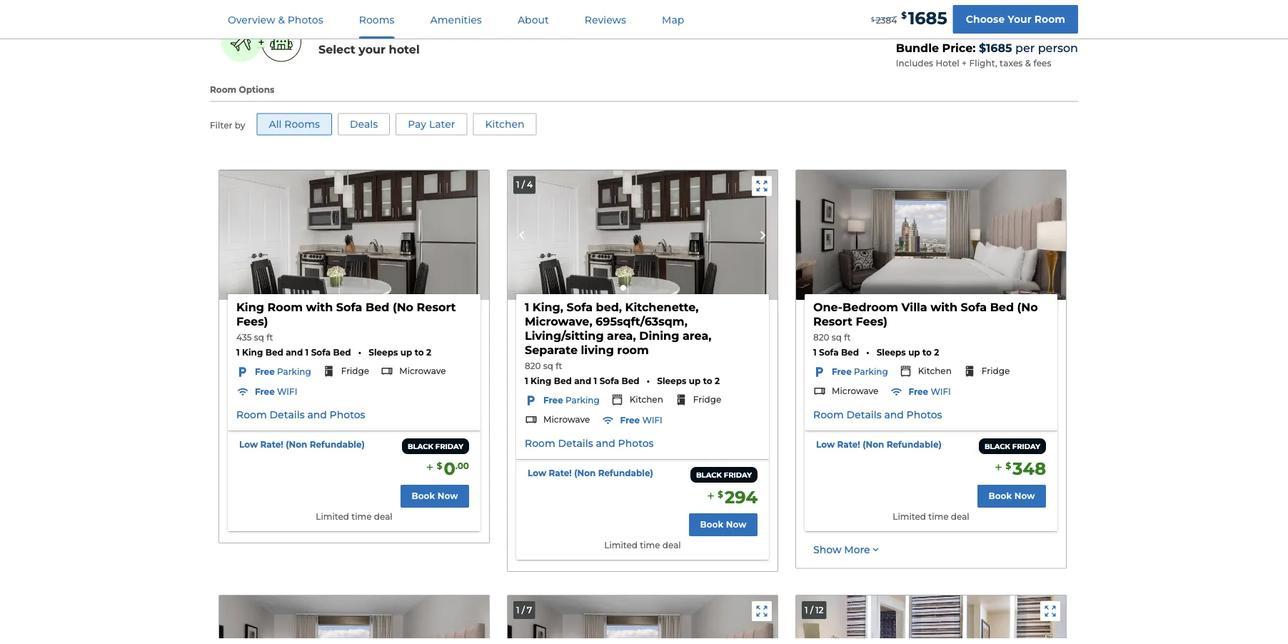 Task type: locate. For each thing, give the bounding box(es) containing it.
time
[[352, 511, 372, 522], [928, 511, 949, 522], [640, 540, 660, 550]]

0 horizontal spatial resort
[[417, 300, 456, 314]]

1 fees) from the left
[[236, 314, 268, 328]]

/ for 4
[[522, 180, 525, 190]]

room options
[[210, 84, 274, 94]]

friday
[[435, 442, 463, 451], [1012, 442, 1040, 451], [724, 471, 752, 479]]

to inside one-bedroom villa with sofa bed (no resort fees) 820 sq ft 1 sofa bed   •   sleeps up to 2
[[923, 347, 932, 358]]

0 vertical spatial microwave
[[399, 365, 446, 376]]

bundle up the select
[[324, 27, 357, 35]]

1 horizontal spatial free parking
[[543, 395, 600, 405]]

tab list containing overview & photos
[[210, 0, 702, 39]]

1 horizontal spatial book now
[[700, 520, 746, 530]]

room
[[1034, 13, 1065, 25], [210, 84, 236, 94], [267, 300, 303, 314], [236, 408, 267, 420], [813, 408, 844, 420], [525, 437, 555, 449]]

fees) up 435
[[236, 314, 268, 328]]

1 horizontal spatial (no
[[1017, 300, 1038, 314]]

room details and photos button for 294
[[525, 436, 654, 450]]

0 horizontal spatial friday
[[435, 442, 463, 451]]

parking
[[277, 367, 311, 377], [854, 367, 888, 377], [566, 395, 600, 405]]

& for overview
[[278, 14, 285, 26]]

book for 348
[[989, 491, 1012, 501]]

sq
[[254, 332, 264, 342], [832, 332, 842, 342], [543, 361, 553, 371]]

black friday up $ 348
[[985, 442, 1040, 451]]

2 horizontal spatial book now button
[[978, 485, 1046, 508]]

1 horizontal spatial parking
[[566, 395, 600, 405]]

& left fees
[[1025, 58, 1031, 68]]

1 vertical spatial king
[[242, 347, 263, 358]]

$ inside $ 0 . 00
[[437, 460, 442, 471]]

2 (no from the left
[[1017, 300, 1038, 314]]

$ left 294
[[718, 489, 723, 499]]

book now button down 0
[[401, 485, 469, 508]]

0 horizontal spatial fees)
[[236, 314, 268, 328]]

1 horizontal spatial rate!
[[549, 468, 572, 478]]

wifi for 1 king, sofa bed, kitchenette, microwave, 695sqft/63sqm, living/sitting area, dining area, separate living room
[[642, 415, 662, 425]]

1 horizontal spatial low rate! (non refundable)
[[528, 468, 653, 478]]

0 vertical spatial bundle
[[324, 27, 357, 35]]

1 horizontal spatial room details and photos
[[525, 437, 654, 449]]

fees)
[[236, 314, 268, 328], [856, 314, 888, 328]]

to inside the king room with sofa bed (no resort fees) 435 sq ft 1 king bed and 1 sofa bed   •   sleeps up to 2
[[415, 347, 424, 358]]

.
[[455, 460, 457, 471]]

book
[[412, 491, 435, 501], [989, 491, 1012, 501], [700, 520, 724, 530]]

820
[[813, 332, 829, 342], [525, 361, 541, 371]]

(non for 294
[[574, 468, 596, 478]]

0 horizontal spatial low
[[239, 439, 258, 450]]

1 vertical spatial &
[[360, 27, 365, 35]]

1 with from the left
[[306, 300, 333, 314]]

resort inside one-bedroom villa with sofa bed (no resort fees) 820 sq ft 1 sofa bed   •   sleeps up to 2
[[813, 314, 853, 328]]

ft inside one-bedroom villa with sofa bed (no resort fees) 820 sq ft 1 sofa bed   •   sleeps up to 2
[[844, 332, 851, 342]]

2 horizontal spatial 2
[[934, 347, 939, 358]]

0 horizontal spatial (non
[[286, 439, 307, 450]]

1 horizontal spatial limited time deal
[[604, 540, 681, 550]]

$
[[901, 10, 907, 20], [871, 16, 875, 23], [437, 460, 442, 471], [1006, 460, 1011, 471], [718, 489, 723, 499]]

bundle up includes
[[896, 41, 939, 54]]

1 horizontal spatial +
[[962, 58, 967, 68]]

room details and photos for 0
[[236, 408, 365, 420]]

book now down $ 294
[[700, 520, 746, 530]]

one-bedroom villa with sofa bed (no resort fees) 820 sq ft 1 sofa bed   •   sleeps up to 2
[[813, 300, 1038, 358]]

1 horizontal spatial bundle
[[896, 41, 939, 54]]

1
[[516, 180, 519, 190], [525, 300, 529, 314], [236, 347, 240, 358], [305, 347, 309, 358], [813, 347, 817, 358], [525, 376, 528, 386], [594, 376, 597, 386], [516, 605, 519, 615], [805, 605, 808, 615]]

refundable)
[[310, 439, 365, 450], [887, 439, 942, 450], [598, 468, 653, 478]]

parking down the king room with sofa bed (no resort fees) 435 sq ft 1 king bed and 1 sofa bed   •   sleeps up to 2
[[277, 367, 311, 377]]

/ left 7
[[522, 605, 525, 615]]

0 horizontal spatial room details and photos button
[[236, 408, 365, 422]]

& left save
[[360, 27, 365, 35]]

book now down $ 348
[[989, 491, 1035, 501]]

& inside bundle price: $1685 per person includes hotel + flight, taxes & fees
[[1025, 58, 1031, 68]]

1 vertical spatial bundle
[[896, 41, 939, 54]]

2 horizontal spatial fridge
[[982, 365, 1010, 376]]

$ for 348
[[1006, 460, 1011, 471]]

and for living/sitting
[[596, 437, 615, 449]]

1 / 12
[[805, 605, 824, 615]]

0 horizontal spatial (no
[[393, 300, 413, 314]]

2 vertical spatial kitchen
[[630, 394, 663, 404]]

2 inside one-bedroom villa with sofa bed (no resort fees) 820 sq ft 1 sofa bed   •   sleeps up to 2
[[934, 347, 939, 358]]

rooms up save
[[359, 14, 395, 26]]

ft inside 1 king, sofa bed, kitchenette, microwave, 695sqft/63sqm, living/sitting area, dining area, separate living room 820 sq ft 1 king bed and 1 sofa bed   •   sleeps up to 2
[[556, 361, 562, 371]]

2 horizontal spatial parking
[[854, 367, 888, 377]]

kitchenette,
[[625, 300, 699, 314]]

time for 294
[[640, 540, 660, 550]]

bed
[[366, 300, 389, 314], [990, 300, 1014, 314], [265, 347, 283, 358], [554, 376, 572, 386]]

$ inside $ 348
[[1006, 460, 1011, 471]]

details
[[270, 408, 305, 420], [847, 408, 882, 420], [558, 437, 593, 449]]

low rate! (non refundable)
[[239, 439, 365, 450], [816, 439, 942, 450], [528, 468, 653, 478]]

2 horizontal spatial limited
[[893, 511, 926, 522]]

fees) inside one-bedroom villa with sofa bed (no resort fees) 820 sq ft 1 sofa bed   •   sleeps up to 2
[[856, 314, 888, 328]]

0 horizontal spatial 2
[[426, 347, 431, 358]]

ft down separate on the bottom of the page
[[556, 361, 562, 371]]

up
[[400, 347, 412, 358], [908, 347, 920, 358], [689, 376, 701, 386]]

0 horizontal spatial book now button
[[401, 485, 469, 508]]

limited
[[316, 511, 349, 522], [893, 511, 926, 522], [604, 540, 638, 550]]

ft down the bedroom
[[844, 332, 851, 342]]

2 horizontal spatial friday
[[1012, 442, 1040, 451]]

2 vertical spatial microwave
[[543, 414, 590, 424]]

book now button
[[401, 485, 469, 508], [978, 485, 1046, 508], [689, 514, 758, 536]]

room details and photos
[[236, 408, 365, 420], [813, 408, 942, 420], [525, 437, 654, 449]]

$ 0 . 00
[[437, 458, 469, 479]]

0 horizontal spatial bundle
[[324, 27, 357, 35]]

area, right dining
[[683, 328, 712, 342]]

parking for 0
[[277, 367, 311, 377]]

now down $ 348
[[1015, 491, 1035, 501]]

/
[[522, 180, 525, 190], [522, 605, 525, 615], [810, 605, 813, 615]]

2 horizontal spatial to
[[923, 347, 932, 358]]

and for resort
[[884, 408, 904, 420]]

0 horizontal spatial refundable)
[[310, 439, 365, 450]]

low rate! (non refundable) button
[[239, 439, 365, 451], [816, 439, 942, 451], [528, 467, 653, 479]]

0 horizontal spatial time
[[352, 511, 372, 522]]

1 horizontal spatial fees)
[[856, 314, 888, 328]]

2 horizontal spatial microwave
[[832, 385, 879, 396]]

resort inside the king room with sofa bed (no resort fees) 435 sq ft 1 king bed and 1 sofa bed   •   sleeps up to 2
[[417, 300, 456, 314]]

photo carousel region
[[508, 170, 778, 300], [508, 596, 778, 639], [796, 596, 1066, 639]]

rooms inside button
[[284, 118, 320, 130]]

1 / 7
[[516, 605, 532, 615]]

2 with from the left
[[931, 300, 958, 314]]

room details and photos button
[[236, 408, 365, 422], [813, 408, 942, 422], [525, 436, 654, 450]]

limited for 348
[[893, 511, 926, 522]]

$ left 348
[[1006, 460, 1011, 471]]

2 horizontal spatial low rate! (non refundable)
[[816, 439, 942, 450]]

and inside the king room with sofa bed (no resort fees) 435 sq ft 1 king bed and 1 sofa bed   •   sleeps up to 2
[[286, 347, 303, 358]]

1 horizontal spatial friday
[[724, 471, 752, 479]]

separate
[[525, 343, 578, 357]]

kitchen right "later"
[[485, 118, 524, 130]]

kitchen for 1 king, sofa bed, kitchenette, microwave, 695sqft/63sqm, living/sitting area, dining area, separate living room
[[630, 394, 663, 404]]

all rooms
[[269, 118, 320, 130]]

sq inside the king room with sofa bed (no resort fees) 435 sq ft 1 king bed and 1 sofa bed   •   sleeps up to 2
[[254, 332, 264, 342]]

rate!
[[260, 439, 283, 450], [837, 439, 860, 450], [549, 468, 572, 478]]

1 horizontal spatial area,
[[683, 328, 712, 342]]

choose your room
[[966, 13, 1065, 25]]

low
[[239, 439, 258, 450], [816, 439, 835, 450], [528, 468, 546, 478]]

image #1 image
[[219, 170, 489, 300], [508, 170, 778, 300], [796, 170, 1066, 300], [219, 596, 489, 639]]

kitchen down one-bedroom villa with sofa bed (no resort fees) 820 sq ft 1 sofa bed   •   sleeps up to 2
[[918, 365, 952, 376]]

1 horizontal spatial up
[[689, 376, 701, 386]]

2
[[426, 347, 431, 358], [934, 347, 939, 358], [715, 376, 720, 386]]

2 horizontal spatial refundable)
[[887, 439, 942, 450]]

kitchen button
[[473, 113, 537, 135]]

overview & photos
[[228, 14, 323, 26]]

1 horizontal spatial black
[[696, 471, 722, 479]]

+ down overview
[[258, 35, 265, 49]]

2 horizontal spatial sq
[[832, 332, 842, 342]]

time for 0
[[352, 511, 372, 522]]

0 horizontal spatial free parking
[[255, 367, 311, 377]]

up inside the king room with sofa bed (no resort fees) 435 sq ft 1 king bed and 1 sofa bed   •   sleeps up to 2
[[400, 347, 412, 358]]

1 inside one-bedroom villa with sofa bed (no resort fees) 820 sq ft 1 sofa bed   •   sleeps up to 2
[[813, 347, 817, 358]]

0 horizontal spatial ft
[[266, 332, 273, 342]]

king up 435
[[236, 300, 264, 314]]

go to image #2 image
[[634, 286, 638, 290]]

choose
[[966, 13, 1005, 25]]

1 horizontal spatial free wifi
[[620, 415, 662, 425]]

0 horizontal spatial deal
[[374, 511, 393, 522]]

book now button for 294
[[689, 514, 758, 536]]

sq right 435
[[254, 332, 264, 342]]

2 area, from the left
[[683, 328, 712, 342]]

sq inside 1 king, sofa bed, kitchenette, microwave, 695sqft/63sqm, living/sitting area, dining area, separate living room 820 sq ft 1 king bed and 1 sofa bed   •   sleeps up to 2
[[543, 361, 553, 371]]

and for fees)
[[307, 408, 327, 420]]

1 horizontal spatial rooms
[[359, 14, 395, 26]]

1 horizontal spatial low
[[528, 468, 546, 478]]

/ for 12
[[810, 605, 813, 615]]

fridge
[[341, 365, 369, 376], [982, 365, 1010, 376], [693, 394, 721, 404]]

book for 294
[[700, 520, 724, 530]]

person
[[1038, 41, 1078, 54]]

low rate! (non refundable) for 0
[[239, 439, 365, 450]]

black friday for 294
[[696, 471, 752, 479]]

2 horizontal spatial free wifi
[[909, 387, 951, 397]]

deal for 348
[[951, 511, 969, 522]]

amenities
[[430, 14, 482, 26]]

king down 435
[[242, 347, 263, 358]]

fridge for 1 king, sofa bed, kitchenette, microwave, 695sqft/63sqm, living/sitting area, dining area, separate living room
[[693, 394, 721, 404]]

filter by
[[210, 120, 245, 130]]

$ 294
[[718, 487, 758, 507]]

rooms inside button
[[359, 14, 395, 26]]

book now for 348
[[989, 491, 1035, 501]]

refundable) for 348
[[887, 439, 942, 450]]

bundle
[[324, 27, 357, 35], [896, 41, 939, 54]]

0 horizontal spatial details
[[270, 408, 305, 420]]

2 fees) from the left
[[856, 314, 888, 328]]

2 horizontal spatial limited time deal
[[893, 511, 969, 522]]

0
[[444, 458, 455, 479]]

with
[[306, 300, 333, 314], [931, 300, 958, 314]]

2 horizontal spatial wifi
[[931, 387, 951, 397]]

map
[[662, 14, 684, 26]]

/ left 4
[[522, 180, 525, 190]]

1 horizontal spatial microwave
[[543, 414, 590, 424]]

sq down separate on the bottom of the page
[[543, 361, 553, 371]]

0 horizontal spatial &
[[278, 14, 285, 26]]

1 horizontal spatial time
[[640, 540, 660, 550]]

$ for 294
[[718, 489, 723, 499]]

parking down the bedroom
[[854, 367, 888, 377]]

rate! for 294
[[549, 468, 572, 478]]

now for 348
[[1015, 491, 1035, 501]]

free parking
[[255, 367, 311, 377], [832, 367, 888, 377], [543, 395, 600, 405]]

ft right 435
[[266, 332, 273, 342]]

+
[[258, 35, 265, 49], [962, 58, 967, 68]]

bundle inside bundle price: $1685 per person includes hotel + flight, taxes & fees
[[896, 41, 939, 54]]

1 vertical spatial +
[[962, 58, 967, 68]]

microwave,
[[525, 314, 592, 328]]

2 horizontal spatial black
[[985, 442, 1010, 451]]

black friday up 0
[[408, 442, 463, 451]]

low rate! (non refundable) button for 348
[[816, 439, 942, 451]]

(no
[[393, 300, 413, 314], [1017, 300, 1038, 314]]

1 horizontal spatial fridge
[[693, 394, 721, 404]]

1 horizontal spatial room details and photos button
[[525, 436, 654, 450]]

ft
[[266, 332, 273, 342], [844, 332, 851, 342], [556, 361, 562, 371]]

820 down separate on the bottom of the page
[[525, 361, 541, 371]]

2 inside 1 king, sofa bed, kitchenette, microwave, 695sqft/63sqm, living/sitting area, dining area, separate living room 820 sq ft 1 king bed and 1 sofa bed   •   sleeps up to 2
[[715, 376, 720, 386]]

2 inside the king room with sofa bed (no resort fees) 435 sq ft 1 king bed and 1 sofa bed   •   sleeps up to 2
[[426, 347, 431, 358]]

0 horizontal spatial +
[[258, 35, 265, 49]]

1 horizontal spatial (non
[[574, 468, 596, 478]]

bundle for &
[[324, 27, 357, 35]]

free parking for 0
[[255, 367, 311, 377]]

black friday up $ 294
[[696, 471, 752, 479]]

$ left 0
[[437, 460, 442, 471]]

820 down one- at top
[[813, 332, 829, 342]]

2 horizontal spatial room details and photos button
[[813, 408, 942, 422]]

friday up $ 348
[[1012, 442, 1040, 451]]

villa
[[901, 300, 927, 314]]

1 horizontal spatial book now button
[[689, 514, 758, 536]]

1 horizontal spatial 2
[[715, 376, 720, 386]]

/ left the 12
[[810, 605, 813, 615]]

$ 348
[[1006, 458, 1046, 479]]

1 (no from the left
[[393, 300, 413, 314]]

0 vertical spatial rooms
[[359, 14, 395, 26]]

free
[[255, 367, 275, 377], [832, 367, 852, 377], [255, 387, 275, 397], [909, 387, 928, 397], [543, 395, 563, 405], [620, 415, 640, 425]]

friday up .
[[435, 442, 463, 451]]

with inside the king room with sofa bed (no resort fees) 435 sq ft 1 king bed and 1 sofa bed   •   sleeps up to 2
[[306, 300, 333, 314]]

rooms
[[359, 14, 395, 26], [284, 118, 320, 130]]

king down separate on the bottom of the page
[[531, 376, 551, 386]]

2 horizontal spatial time
[[928, 511, 949, 522]]

tab list
[[210, 0, 702, 39]]

1 vertical spatial kitchen
[[918, 365, 952, 376]]

0 vertical spatial 820
[[813, 332, 829, 342]]

2 horizontal spatial ft
[[844, 332, 851, 342]]

now down 0
[[438, 491, 458, 501]]

& inside button
[[278, 14, 285, 26]]

deal for 0
[[374, 511, 393, 522]]

rooms right all
[[284, 118, 320, 130]]

limited for 0
[[316, 511, 349, 522]]

now
[[438, 491, 458, 501], [1015, 491, 1035, 501], [726, 520, 746, 530]]

parking for 294
[[566, 395, 600, 405]]

book now for 294
[[700, 520, 746, 530]]

book now down 0
[[412, 491, 458, 501]]

hotel
[[389, 42, 420, 56]]

0 vertical spatial kitchen
[[485, 118, 524, 130]]

1 horizontal spatial book
[[700, 520, 724, 530]]

$ inside $ 294
[[718, 489, 723, 499]]

$ left the 2384
[[871, 16, 875, 23]]

0 horizontal spatial rooms
[[284, 118, 320, 130]]

book now button down $ 294
[[689, 514, 758, 536]]

1 horizontal spatial deal
[[663, 540, 681, 550]]

0 horizontal spatial to
[[415, 347, 424, 358]]

& inside bundle & save select your hotel
[[360, 27, 365, 35]]

/ for 7
[[522, 605, 525, 615]]

overview
[[228, 14, 275, 26]]

black friday
[[408, 442, 463, 451], [985, 442, 1040, 451], [696, 471, 752, 479]]

2 horizontal spatial &
[[1025, 58, 1031, 68]]

2 horizontal spatial up
[[908, 347, 920, 358]]

bundle inside bundle & save select your hotel
[[324, 27, 357, 35]]

0 vertical spatial +
[[258, 35, 265, 49]]

friday for 0
[[435, 442, 463, 451]]

photos
[[288, 14, 323, 26], [330, 408, 365, 420], [907, 408, 942, 420], [618, 437, 654, 449]]

0 horizontal spatial book
[[412, 491, 435, 501]]

fees) inside the king room with sofa bed (no resort fees) 435 sq ft 1 king bed and 1 sofa bed   •   sleeps up to 2
[[236, 314, 268, 328]]

+ inside bundle price: $1685 per person includes hotel + flight, taxes & fees
[[962, 58, 967, 68]]

go to image #3 image
[[647, 286, 651, 290]]

0 horizontal spatial limited
[[316, 511, 349, 522]]

by
[[235, 120, 245, 130]]

& right overview
[[278, 14, 285, 26]]

about
[[518, 14, 549, 26]]

1 horizontal spatial now
[[726, 520, 746, 530]]

area,
[[607, 328, 636, 342], [683, 328, 712, 342]]

parking down living
[[566, 395, 600, 405]]

2 vertical spatial &
[[1025, 58, 1031, 68]]

room inside button
[[1034, 13, 1065, 25]]

low rate! (non refundable) button for 0
[[239, 439, 365, 451]]

fridge for one-bedroom villa with sofa bed (no resort fees)
[[982, 365, 1010, 376]]

king
[[236, 300, 264, 314], [242, 347, 263, 358], [531, 376, 551, 386]]

refundable) for 0
[[310, 439, 365, 450]]

0 horizontal spatial kitchen
[[485, 118, 524, 130]]

now down $ 294
[[726, 520, 746, 530]]

2 horizontal spatial deal
[[951, 511, 969, 522]]

friday up $ 294
[[724, 471, 752, 479]]

one-
[[813, 300, 843, 314]]

fees) down the bedroom
[[856, 314, 888, 328]]

1 vertical spatial rooms
[[284, 118, 320, 130]]

0 vertical spatial king
[[236, 300, 264, 314]]

$ 2384 $ 1685
[[871, 8, 947, 29]]

kitchen down room
[[630, 394, 663, 404]]

820 inside one-bedroom villa with sofa bed (no resort fees) 820 sq ft 1 sofa bed   •   sleeps up to 2
[[813, 332, 829, 342]]

area, up room
[[607, 328, 636, 342]]

1 horizontal spatial to
[[703, 376, 712, 386]]

refundable) for 294
[[598, 468, 653, 478]]

+ down price: on the top of page
[[962, 58, 967, 68]]

1 horizontal spatial refundable)
[[598, 468, 653, 478]]

friday for 348
[[1012, 442, 1040, 451]]

up inside 1 king, sofa bed, kitchenette, microwave, 695sqft/63sqm, living/sitting area, dining area, separate living room 820 sq ft 1 king bed and 1 sofa bed   •   sleeps up to 2
[[689, 376, 701, 386]]

1 horizontal spatial with
[[931, 300, 958, 314]]

2 horizontal spatial black friday
[[985, 442, 1040, 451]]

book now button for 0
[[401, 485, 469, 508]]

sq down one- at top
[[832, 332, 842, 342]]

0 horizontal spatial up
[[400, 347, 412, 358]]

0 horizontal spatial black
[[408, 442, 433, 451]]

0 horizontal spatial parking
[[277, 367, 311, 377]]

details for 0
[[270, 408, 305, 420]]

0 horizontal spatial area,
[[607, 328, 636, 342]]

book now button down $ 348
[[978, 485, 1046, 508]]

1 / 4
[[516, 180, 533, 190]]

2 horizontal spatial book now
[[989, 491, 1035, 501]]

(no inside one-bedroom villa with sofa bed (no resort fees) 820 sq ft 1 sofa bed   •   sleeps up to 2
[[1017, 300, 1038, 314]]

and
[[286, 347, 303, 358], [574, 376, 591, 386], [307, 408, 327, 420], [884, 408, 904, 420], [596, 437, 615, 449]]



Task type: describe. For each thing, give the bounding box(es) containing it.
microwave for 1 king, sofa bed, kitchenette, microwave, 695sqft/63sqm, living/sitting area, dining area, separate living room
[[543, 414, 590, 424]]

limited time deal for 294
[[604, 540, 681, 550]]

options
[[239, 84, 274, 94]]

go to image #4 image
[[660, 286, 664, 290]]

amenities button
[[413, 1, 499, 39]]

room inside the king room with sofa bed (no resort fees) 435 sq ft 1 king bed and 1 sofa bed   •   sleeps up to 2
[[267, 300, 303, 314]]

2 horizontal spatial details
[[847, 408, 882, 420]]

details for 294
[[558, 437, 593, 449]]

limited time deal for 348
[[893, 511, 969, 522]]

& for bundle
[[360, 27, 365, 35]]

king,
[[533, 300, 563, 314]]

time for 348
[[928, 511, 949, 522]]

living/sitting
[[525, 328, 604, 342]]

photos inside button
[[288, 14, 323, 26]]

$ right the 2384
[[901, 10, 907, 20]]

about button
[[500, 1, 566, 39]]

bundle price: $1685 per person includes hotel + flight, taxes & fees
[[896, 41, 1078, 68]]

435
[[236, 332, 252, 342]]

2384
[[876, 15, 897, 25]]

overview & photos button
[[211, 1, 340, 39]]

1 king, sofa bed, kitchenette, microwave, 695sqft/63sqm, living/sitting area, dining area, separate living room 820 sq ft 1 king bed and 1 sofa bed   •   sleeps up to 2
[[525, 300, 720, 386]]

includes
[[896, 58, 933, 68]]

820 inside 1 king, sofa bed, kitchenette, microwave, 695sqft/63sqm, living/sitting area, dining area, separate living room 820 sq ft 1 king bed and 1 sofa bed   •   sleeps up to 2
[[525, 361, 541, 371]]

low rate! (non refundable) for 348
[[816, 439, 942, 450]]

ft inside the king room with sofa bed (no resort fees) 435 sq ft 1 king bed and 1 sofa bed   •   sleeps up to 2
[[266, 332, 273, 342]]

bed inside 1 king, sofa bed, kitchenette, microwave, 695sqft/63sqm, living/sitting area, dining area, separate living room 820 sq ft 1 king bed and 1 sofa bed   •   sleeps up to 2
[[554, 376, 572, 386]]

wifi for one-bedroom villa with sofa bed (no resort fees)
[[931, 387, 951, 397]]

photos for one-bedroom villa with sofa bed (no resort fees)
[[907, 408, 942, 420]]

rate! for 0
[[260, 439, 283, 450]]

low rate! (non refundable) for 294
[[528, 468, 653, 478]]

room
[[617, 343, 649, 357]]

black friday for 0
[[408, 442, 463, 451]]

$1685
[[979, 41, 1012, 54]]

your
[[359, 42, 386, 56]]

low for 0
[[239, 439, 258, 450]]

choose your room button
[[953, 5, 1078, 34]]

go to image #1 image
[[621, 285, 626, 291]]

sq inside one-bedroom villa with sofa bed (no resort fees) 820 sq ft 1 sofa bed   •   sleeps up to 2
[[832, 332, 842, 342]]

to inside 1 king, sofa bed, kitchenette, microwave, 695sqft/63sqm, living/sitting area, dining area, separate living room 820 sq ft 1 king bed and 1 sofa bed   •   sleeps up to 2
[[703, 376, 712, 386]]

book for 0
[[412, 491, 435, 501]]

limited time deal for 0
[[316, 511, 393, 522]]

reviews button
[[568, 1, 643, 39]]

black for 348
[[985, 442, 1010, 451]]

save
[[367, 27, 388, 35]]

free parking for 294
[[543, 395, 600, 405]]

show more
[[813, 543, 870, 556]]

living
[[581, 343, 614, 357]]

1685
[[908, 8, 947, 29]]

7
[[527, 605, 532, 615]]

room details and photos for 294
[[525, 437, 654, 449]]

up inside one-bedroom villa with sofa bed (no resort fees) 820 sq ft 1 sofa bed   •   sleeps up to 2
[[908, 347, 920, 358]]

kitchen inside "button"
[[485, 118, 524, 130]]

limited for 294
[[604, 540, 638, 550]]

photos for 1 king, sofa bed, kitchenette, microwave, 695sqft/63sqm, living/sitting area, dining area, separate living room
[[618, 437, 654, 449]]

2 horizontal spatial room details and photos
[[813, 408, 942, 420]]

later
[[429, 118, 455, 130]]

black for 294
[[696, 471, 722, 479]]

deals button
[[338, 113, 390, 135]]

0 horizontal spatial wifi
[[277, 387, 297, 397]]

$ for 0
[[437, 460, 442, 471]]

(non for 0
[[286, 439, 307, 450]]

1 area, from the left
[[607, 328, 636, 342]]

hotel
[[936, 58, 960, 68]]

bedroom
[[843, 300, 898, 314]]

bed inside one-bedroom villa with sofa bed (no resort fees) 820 sq ft 1 sofa bed   •   sleeps up to 2
[[990, 300, 1014, 314]]

(non for 348
[[863, 439, 884, 450]]

(no inside the king room with sofa bed (no resort fees) 435 sq ft 1 king bed and 1 sofa bed   •   sleeps up to 2
[[393, 300, 413, 314]]

king room with sofa bed (no resort fees) 435 sq ft 1 king bed and 1 sofa bed   •   sleeps up to 2
[[236, 300, 456, 358]]

kitchen for one-bedroom villa with sofa bed (no resort fees)
[[918, 365, 952, 376]]

all
[[269, 118, 282, 130]]

low rate! (non refundable) button for 294
[[528, 467, 653, 479]]

show more button
[[813, 543, 882, 557]]

price:
[[942, 41, 976, 54]]

filter
[[210, 120, 232, 130]]

rooms button
[[342, 1, 412, 39]]

friday for 294
[[724, 471, 752, 479]]

0 horizontal spatial free wifi
[[255, 387, 297, 397]]

low for 294
[[528, 468, 546, 478]]

black friday for 348
[[985, 442, 1040, 451]]

$ for 2384
[[871, 16, 875, 23]]

per
[[1015, 41, 1035, 54]]

0 horizontal spatial microwave
[[399, 365, 446, 376]]

0 horizontal spatial fridge
[[341, 365, 369, 376]]

room details and photos button for 0
[[236, 408, 365, 422]]

now for 0
[[438, 491, 458, 501]]

king inside 1 king, sofa bed, kitchenette, microwave, 695sqft/63sqm, living/sitting area, dining area, separate living room 820 sq ft 1 king bed and 1 sofa bed   •   sleeps up to 2
[[531, 376, 551, 386]]

pay
[[408, 118, 426, 130]]

2 horizontal spatial free parking
[[832, 367, 888, 377]]

now for 294
[[726, 520, 746, 530]]

pay later button
[[396, 113, 467, 135]]

deal for 294
[[663, 540, 681, 550]]

show
[[813, 543, 842, 556]]

and inside 1 king, sofa bed, kitchenette, microwave, 695sqft/63sqm, living/sitting area, dining area, separate living room 820 sq ft 1 king bed and 1 sofa bed   •   sleeps up to 2
[[574, 376, 591, 386]]

4
[[527, 180, 533, 190]]

low for 348
[[816, 439, 835, 450]]

all rooms button
[[257, 113, 332, 135]]

free wifi for 1 king, sofa bed, kitchenette, microwave, 695sqft/63sqm, living/sitting area, dining area, separate living room
[[620, 415, 662, 425]]

microwave for one-bedroom villa with sofa bed (no resort fees)
[[832, 385, 879, 396]]

dining
[[639, 328, 679, 342]]

more
[[844, 543, 870, 556]]

pay later
[[408, 118, 455, 130]]

black for 0
[[408, 442, 433, 451]]

rate! for 348
[[837, 439, 860, 450]]

12
[[816, 605, 824, 615]]

select
[[318, 42, 355, 56]]

bundle & save select your hotel
[[318, 27, 420, 56]]

294
[[725, 487, 758, 507]]

00
[[457, 460, 469, 471]]

695sqft/63sqm,
[[596, 314, 688, 328]]

reviews
[[585, 14, 626, 26]]

fees
[[1034, 58, 1052, 68]]

photos for king room with sofa bed (no resort fees)
[[330, 408, 365, 420]]

map button
[[645, 1, 701, 39]]

book now button for 348
[[978, 485, 1046, 508]]

348
[[1013, 458, 1046, 479]]

free wifi for one-bedroom villa with sofa bed (no resort fees)
[[909, 387, 951, 397]]

taxes
[[1000, 58, 1023, 68]]

flight,
[[969, 58, 997, 68]]

bundle for price:
[[896, 41, 939, 54]]

book now for 0
[[412, 491, 458, 501]]

filter by amenity region
[[210, 113, 542, 147]]

bed,
[[596, 300, 622, 314]]

with inside one-bedroom villa with sofa bed (no resort fees) 820 sq ft 1 sofa bed   •   sleeps up to 2
[[931, 300, 958, 314]]

your
[[1008, 13, 1032, 25]]

deals
[[350, 118, 378, 130]]



Task type: vqa. For each thing, say whether or not it's contained in the screenshot.
294's the (Non
yes



